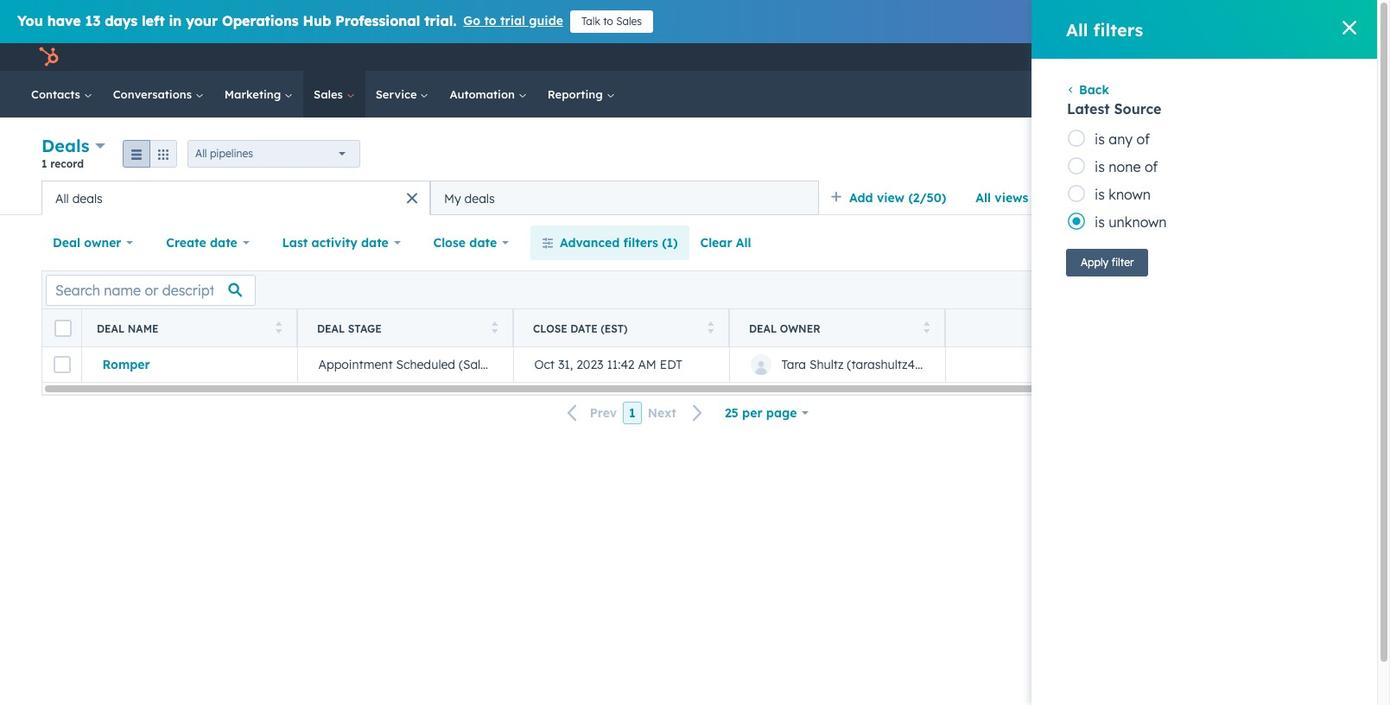 Task type: describe. For each thing, give the bounding box(es) containing it.
record
[[50, 157, 84, 170]]

create
[[166, 235, 206, 251]]

1 vertical spatial owner
[[780, 322, 821, 335]]

Search name or description search field
[[46, 274, 256, 306]]

deal name
[[97, 322, 159, 335]]

actions button
[[1090, 140, 1166, 168]]

(2/50)
[[909, 190, 947, 206]]

talk
[[582, 15, 601, 28]]

actions
[[1105, 147, 1141, 160]]

create date button
[[155, 226, 261, 260]]

service
[[376, 87, 421, 101]]

of for is none of
[[1145, 158, 1159, 175]]

press to sort. image for deal owner
[[924, 321, 930, 333]]

is for is unknown
[[1095, 214, 1105, 231]]

31,
[[558, 357, 573, 373]]

conversations
[[113, 87, 195, 101]]

all pipelines button
[[188, 140, 361, 167]]

apoptosis studios 2 button
[[1195, 43, 1355, 71]]

pagination navigation
[[557, 402, 714, 425]]

operations
[[222, 12, 299, 29]]

hubspot image
[[38, 47, 59, 67]]

deals button
[[41, 133, 106, 158]]

trial
[[501, 13, 526, 29]]

edt
[[660, 357, 683, 373]]

view
[[877, 190, 905, 206]]

activity
[[312, 235, 358, 251]]

filter
[[1112, 256, 1135, 269]]

days
[[105, 12, 138, 29]]

2023
[[577, 357, 604, 373]]

deal inside popup button
[[53, 235, 80, 251]]

1 for 1 record
[[41, 157, 47, 170]]

is for is any of
[[1095, 131, 1105, 148]]

date inside popup button
[[361, 235, 389, 251]]

is known
[[1095, 186, 1152, 203]]

my deals button
[[431, 181, 820, 215]]

talk to sales
[[582, 15, 642, 28]]

apoptosis studios 2
[[1224, 50, 1330, 64]]

appointment scheduled (sales pipeline)
[[319, 357, 546, 373]]

tara shultz (tarashultz49@gmail.com)
[[782, 357, 998, 373]]

1 button
[[623, 402, 642, 424]]

date for close date
[[470, 235, 497, 251]]

owner inside popup button
[[84, 235, 121, 251]]

deals banner
[[41, 133, 1336, 181]]

is none of
[[1095, 158, 1159, 175]]

unknown
[[1109, 214, 1168, 231]]

scheduled
[[396, 357, 456, 373]]

marketing link
[[214, 71, 303, 118]]

25 per page button
[[714, 396, 821, 431]]

press to sort. element for deal stage
[[491, 321, 498, 336]]

to inside button
[[604, 15, 614, 28]]

oct 31, 2023 11:42 am edt button
[[513, 348, 730, 382]]

press to sort. image for fourth press to sort. element from the right
[[275, 321, 282, 333]]

my
[[444, 191, 461, 206]]

prev
[[590, 406, 617, 421]]

known
[[1109, 186, 1152, 203]]

add view (2/50)
[[850, 190, 947, 206]]

stage
[[348, 322, 382, 335]]

filters for advanced
[[624, 235, 659, 251]]

professional
[[336, 12, 420, 29]]

filters for all
[[1094, 19, 1144, 40]]

1 press to sort. element from the left
[[275, 321, 282, 336]]

have
[[47, 12, 81, 29]]

left
[[142, 12, 165, 29]]

deal owner button
[[41, 226, 145, 260]]

1 vertical spatial deal owner
[[749, 322, 821, 335]]

11:42
[[607, 357, 635, 373]]

all pipelines
[[195, 147, 253, 159]]

reporting link
[[537, 71, 625, 118]]

close image
[[1343, 21, 1357, 35]]

reporting
[[548, 87, 606, 101]]

latest
[[1068, 100, 1110, 118]]

tara shultz (tarashultz49@gmail.com) button
[[730, 348, 998, 382]]

automation
[[450, 87, 518, 101]]

all for all filters
[[1067, 19, 1089, 40]]

press to sort. image for deal stage's press to sort. element
[[491, 321, 498, 333]]

shultz
[[810, 357, 844, 373]]

clear all
[[701, 235, 752, 251]]

show features
[[1250, 13, 1336, 29]]

conversations link
[[103, 71, 214, 118]]

you
[[17, 12, 43, 29]]

close date (est)
[[533, 322, 628, 335]]

advanced filters (1) button
[[531, 226, 689, 260]]

25 per page
[[725, 405, 797, 421]]

create date
[[166, 235, 238, 251]]

calling button
[[1039, 43, 1069, 71]]

13
[[85, 12, 101, 29]]

settings image
[[1148, 51, 1164, 66]]

back button
[[1067, 82, 1110, 98]]

trial.
[[425, 12, 457, 29]]

sales inside sales link
[[314, 87, 346, 101]]

latest source
[[1068, 100, 1162, 118]]

notifications image
[[1173, 51, 1189, 66]]

clear all button
[[689, 226, 763, 260]]

close date button
[[422, 226, 520, 260]]

all deals button
[[41, 181, 431, 215]]

press to sort. image for close date (est)
[[708, 321, 714, 333]]



Task type: locate. For each thing, give the bounding box(es) containing it.
advanced
[[560, 235, 620, 251]]

all up marketplaces "popup button"
[[1067, 19, 1089, 40]]

date right create at the left top of page
[[210, 235, 238, 251]]

is for is none of
[[1095, 158, 1105, 175]]

show features button
[[1250, 11, 1361, 32]]

calling image
[[1046, 51, 1062, 67]]

apoptosis studios 2 menu
[[1038, 43, 1357, 71]]

all for all views
[[976, 190, 992, 206]]

in
[[169, 12, 182, 29]]

0 vertical spatial owner
[[84, 235, 121, 251]]

2 date from the left
[[361, 235, 389, 251]]

deals down record
[[72, 191, 103, 206]]

date inside 'popup button'
[[210, 235, 238, 251]]

date for create date
[[210, 235, 238, 251]]

press to sort. element
[[275, 321, 282, 336], [491, 321, 498, 336], [708, 321, 714, 336], [924, 321, 930, 336]]

1 record
[[41, 157, 84, 170]]

of right none
[[1145, 158, 1159, 175]]

1 horizontal spatial sales
[[617, 15, 642, 28]]

press to sort. element for close date (est)
[[708, 321, 714, 336]]

0 vertical spatial sales
[[617, 15, 642, 28]]

0 vertical spatial deal owner
[[53, 235, 121, 251]]

2 press to sort. element from the left
[[491, 321, 498, 336]]

1 press to sort. image from the left
[[708, 321, 714, 333]]

romper link
[[102, 357, 276, 373]]

0 horizontal spatial sales
[[314, 87, 346, 101]]

1 for 1
[[629, 405, 636, 421]]

deal left name
[[97, 322, 125, 335]]

1 date from the left
[[210, 235, 238, 251]]

next button
[[642, 402, 714, 425]]

1 deals from the left
[[72, 191, 103, 206]]

close left date
[[533, 322, 568, 335]]

0 horizontal spatial deal owner
[[53, 235, 121, 251]]

(est)
[[601, 322, 628, 335]]

filters inside button
[[624, 235, 659, 251]]

oct 31, 2023 11:42 am edt
[[535, 357, 683, 373]]

1 horizontal spatial to
[[604, 15, 614, 28]]

3 press to sort. element from the left
[[708, 321, 714, 336]]

is for is known
[[1095, 186, 1105, 203]]

1 left record
[[41, 157, 47, 170]]

close for close date (est)
[[533, 322, 568, 335]]

25
[[725, 405, 739, 421]]

1 vertical spatial 1
[[629, 405, 636, 421]]

0 horizontal spatial press to sort. image
[[275, 321, 282, 333]]

1 vertical spatial close
[[533, 322, 568, 335]]

all for all deals
[[55, 191, 69, 206]]

1 press to sort. image from the left
[[275, 321, 282, 333]]

close for close date
[[434, 235, 466, 251]]

last activity date button
[[271, 226, 412, 260]]

pipeline)
[[497, 357, 546, 373]]

0 horizontal spatial deals
[[72, 191, 103, 206]]

1 horizontal spatial deals
[[465, 191, 495, 206]]

marketplaces image
[[1083, 51, 1098, 67]]

1 horizontal spatial filters
[[1094, 19, 1144, 40]]

features
[[1287, 13, 1336, 29]]

all for all pipelines
[[195, 147, 207, 159]]

press to sort. image up (tarashultz49@gmail.com)
[[924, 321, 930, 333]]

is
[[1095, 131, 1105, 148], [1095, 158, 1105, 175], [1095, 186, 1105, 203], [1095, 214, 1105, 231]]

go
[[464, 13, 481, 29]]

to right the go
[[484, 13, 497, 29]]

press to sort. element down clear
[[708, 321, 714, 336]]

1 is from the top
[[1095, 131, 1105, 148]]

apply filter button
[[1067, 249, 1149, 277]]

2 horizontal spatial date
[[470, 235, 497, 251]]

all
[[1067, 19, 1089, 40], [195, 147, 207, 159], [976, 190, 992, 206], [55, 191, 69, 206], [736, 235, 752, 251]]

add
[[850, 190, 874, 206]]

pipelines
[[210, 147, 253, 159]]

appointment scheduled (sales pipeline) button
[[297, 348, 546, 382]]

owner
[[84, 235, 121, 251], [780, 322, 821, 335]]

1 horizontal spatial press to sort. image
[[924, 321, 930, 333]]

date down my deals
[[470, 235, 497, 251]]

owner down all deals
[[84, 235, 121, 251]]

sales link
[[303, 71, 365, 118]]

deal left stage
[[317, 322, 345, 335]]

deal down all deals
[[53, 235, 80, 251]]

all inside button
[[736, 235, 752, 251]]

tara shultz image
[[1205, 49, 1221, 65]]

oct
[[535, 357, 555, 373]]

1 vertical spatial filters
[[624, 235, 659, 251]]

0 vertical spatial of
[[1137, 131, 1151, 148]]

group
[[123, 140, 177, 167]]

help image
[[1119, 51, 1135, 67]]

is any of
[[1095, 131, 1151, 148]]

press to sort. image
[[275, 321, 282, 333], [491, 321, 498, 333]]

my deals
[[444, 191, 495, 206]]

deal owner down all deals
[[53, 235, 121, 251]]

all left pipelines
[[195, 147, 207, 159]]

deal
[[53, 235, 80, 251], [97, 322, 125, 335], [317, 322, 345, 335], [749, 322, 777, 335]]

is left any on the top right
[[1095, 131, 1105, 148]]

automation link
[[440, 71, 537, 118]]

of for is any of
[[1137, 131, 1151, 148]]

press to sort. element left deal stage
[[275, 321, 282, 336]]

sales right talk
[[617, 15, 642, 28]]

all down '1 record'
[[55, 191, 69, 206]]

press to sort. image down clear
[[708, 321, 714, 333]]

1 horizontal spatial date
[[361, 235, 389, 251]]

studios
[[1281, 50, 1320, 64]]

filters up help "popup button"
[[1094, 19, 1144, 40]]

deal owner up tara
[[749, 322, 821, 335]]

to inside you have 13 days left in your operations hub professional trial. go to trial guide
[[484, 13, 497, 29]]

date inside "popup button"
[[470, 235, 497, 251]]

you have 13 days left in your operations hub professional trial. go to trial guide
[[17, 12, 564, 29]]

date
[[571, 322, 598, 335]]

next
[[648, 406, 677, 421]]

page
[[767, 405, 797, 421]]

is unknown
[[1095, 214, 1168, 231]]

deals inside button
[[465, 191, 495, 206]]

deals
[[41, 135, 90, 156]]

4 press to sort. element from the left
[[924, 321, 930, 336]]

to right talk
[[604, 15, 614, 28]]

2 is from the top
[[1095, 158, 1105, 175]]

is down is known
[[1095, 214, 1105, 231]]

3 is from the top
[[1095, 186, 1105, 203]]

all right clear
[[736, 235, 752, 251]]

(tarashultz49@gmail.com)
[[847, 357, 998, 373]]

per
[[743, 405, 763, 421]]

1 horizontal spatial press to sort. image
[[491, 321, 498, 333]]

press to sort. element up (sales
[[491, 321, 498, 336]]

help button
[[1112, 43, 1141, 71]]

1 right "prev"
[[629, 405, 636, 421]]

add view (2/50) button
[[820, 181, 965, 215]]

all filters
[[1067, 19, 1144, 40]]

deals inside "button"
[[72, 191, 103, 206]]

all inside popup button
[[195, 147, 207, 159]]

0 horizontal spatial owner
[[84, 235, 121, 251]]

1 horizontal spatial owner
[[780, 322, 821, 335]]

filters left (1)
[[624, 235, 659, 251]]

press to sort. image
[[708, 321, 714, 333], [924, 321, 930, 333]]

am
[[638, 357, 657, 373]]

date right activity
[[361, 235, 389, 251]]

1 vertical spatial of
[[1145, 158, 1159, 175]]

is left known
[[1095, 186, 1105, 203]]

1 inside deals 'banner'
[[41, 157, 47, 170]]

0 vertical spatial filters
[[1094, 19, 1144, 40]]

2 press to sort. image from the left
[[491, 321, 498, 333]]

appointment
[[319, 357, 393, 373]]

0 horizontal spatial filters
[[624, 235, 659, 251]]

deal stage
[[317, 322, 382, 335]]

guide
[[529, 13, 564, 29]]

0 vertical spatial close
[[434, 235, 466, 251]]

0 horizontal spatial to
[[484, 13, 497, 29]]

owner up tara
[[780, 322, 821, 335]]

apply
[[1081, 256, 1109, 269]]

close inside "popup button"
[[434, 235, 466, 251]]

sales inside talk to sales button
[[617, 15, 642, 28]]

deals for my deals
[[465, 191, 495, 206]]

talk to sales button
[[570, 10, 654, 33]]

last
[[282, 235, 308, 251]]

deal up '25 per page' at the right bottom of page
[[749, 322, 777, 335]]

contacts
[[31, 87, 84, 101]]

filters
[[1094, 19, 1144, 40], [624, 235, 659, 251]]

source
[[1115, 100, 1162, 118]]

press to sort. element for deal owner
[[924, 321, 930, 336]]

0 horizontal spatial date
[[210, 235, 238, 251]]

1 horizontal spatial deal owner
[[749, 322, 821, 335]]

1 vertical spatial sales
[[314, 87, 346, 101]]

contacts link
[[21, 71, 103, 118]]

back
[[1080, 82, 1110, 98]]

prev button
[[557, 402, 623, 425]]

of right any on the top right
[[1137, 131, 1151, 148]]

sales left service
[[314, 87, 346, 101]]

close
[[434, 235, 466, 251], [533, 322, 568, 335]]

1 horizontal spatial 1
[[629, 405, 636, 421]]

deals right my on the top of page
[[465, 191, 495, 206]]

0 horizontal spatial 1
[[41, 157, 47, 170]]

your
[[186, 12, 218, 29]]

deal owner inside popup button
[[53, 235, 121, 251]]

(sales
[[459, 357, 493, 373]]

service link
[[365, 71, 440, 118]]

Search HubSpot search field
[[1136, 80, 1347, 109]]

0 horizontal spatial close
[[434, 235, 466, 251]]

all inside "button"
[[55, 191, 69, 206]]

0 vertical spatial 1
[[41, 157, 47, 170]]

go to trial guide link
[[464, 10, 564, 33]]

all views link
[[965, 181, 1040, 215]]

none
[[1109, 158, 1141, 175]]

1 inside button
[[629, 405, 636, 421]]

press to sort. image left deal stage
[[275, 321, 282, 333]]

2 press to sort. image from the left
[[924, 321, 930, 333]]

group inside deals 'banner'
[[123, 140, 177, 167]]

last activity date
[[282, 235, 389, 251]]

4 is from the top
[[1095, 214, 1105, 231]]

press to sort. element up (tarashultz49@gmail.com)
[[924, 321, 930, 336]]

2 deals from the left
[[465, 191, 495, 206]]

1 horizontal spatial close
[[533, 322, 568, 335]]

press to sort. image up (sales
[[491, 321, 498, 333]]

marketing
[[225, 87, 284, 101]]

3 date from the left
[[470, 235, 497, 251]]

apply filter
[[1081, 256, 1135, 269]]

is left none
[[1095, 158, 1105, 175]]

0 horizontal spatial press to sort. image
[[708, 321, 714, 333]]

deals for all deals
[[72, 191, 103, 206]]

all left views
[[976, 190, 992, 206]]

hubspot link
[[28, 43, 73, 71]]

settings link
[[1145, 43, 1167, 71]]

of
[[1137, 131, 1151, 148], [1145, 158, 1159, 175]]

close down my on the top of page
[[434, 235, 466, 251]]



Task type: vqa. For each thing, say whether or not it's contained in the screenshot.
information
no



